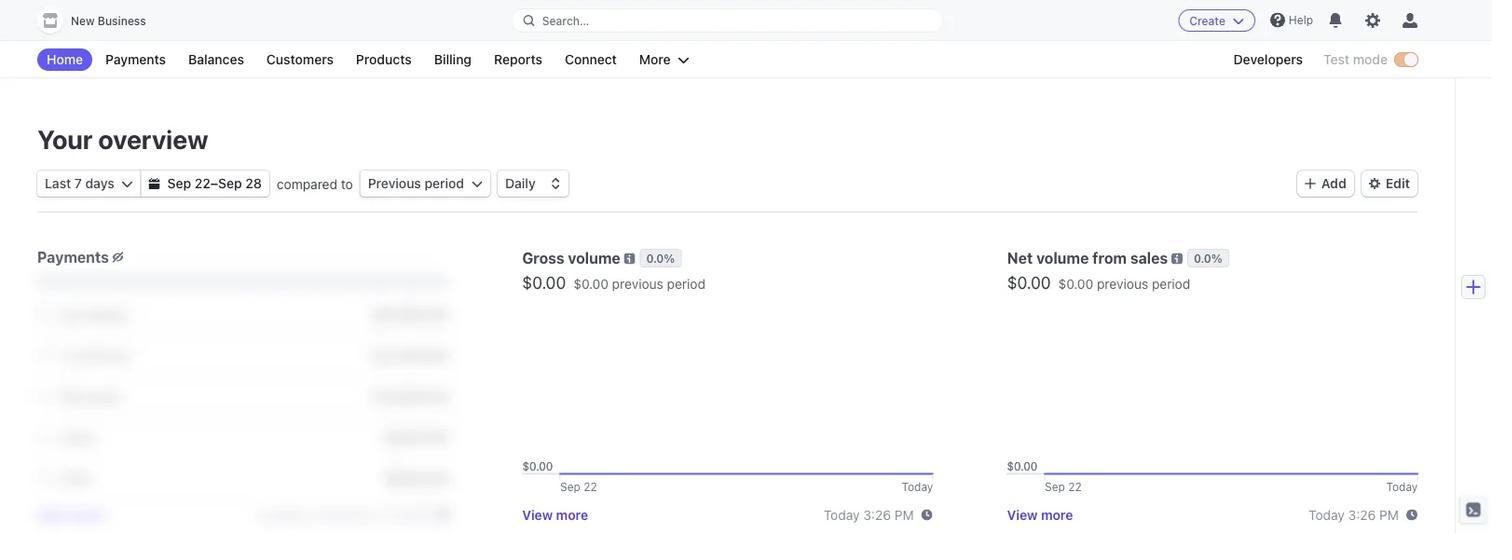 Task type: vqa. For each thing, say whether or not it's contained in the screenshot.
Notifications ICON
no



Task type: locate. For each thing, give the bounding box(es) containing it.
1 horizontal spatial 3:26
[[1348, 507, 1376, 523]]

sep left 28
[[218, 176, 242, 191]]

svg image for previous period
[[472, 178, 483, 189]]

1 horizontal spatial view more
[[522, 507, 588, 523]]

$0.00 down gross
[[522, 273, 566, 293]]

2 today from the left
[[1309, 507, 1345, 523]]

2 3:26 from the left
[[1348, 507, 1376, 523]]

to
[[341, 176, 353, 191]]

1 horizontal spatial previous
[[1097, 276, 1148, 292]]

2 volume from the left
[[1036, 249, 1089, 267]]

volume left info image
[[568, 249, 620, 267]]

compared
[[277, 176, 337, 191]]

0 horizontal spatial 3:26
[[863, 507, 891, 523]]

2 previous from the left
[[1097, 276, 1148, 292]]

figure
[[37, 0, 945, 7], [37, 0, 945, 7]]

payments link
[[96, 48, 175, 71]]

22
[[195, 176, 211, 191]]

1 horizontal spatial period
[[667, 276, 705, 292]]

period for gross
[[667, 276, 705, 292]]

2 horizontal spatial view more link
[[1007, 507, 1073, 523]]

today
[[824, 507, 860, 523], [1309, 507, 1345, 523]]

volume
[[568, 249, 620, 267], [1036, 249, 1089, 267]]

0 horizontal spatial pm
[[895, 507, 914, 523]]

pm
[[895, 507, 914, 523], [1380, 507, 1399, 523]]

2 $0.00 $0.00 previous period from the left
[[1007, 273, 1190, 293]]

1 3:26 from the left
[[863, 507, 891, 523]]

view more link
[[37, 507, 103, 522], [522, 507, 588, 523], [1007, 507, 1073, 523]]

compared to
[[277, 176, 353, 191]]

sep 22 – sep 28
[[167, 176, 262, 191]]

$25,000.00
[[372, 307, 448, 322]]

previous down info image
[[612, 276, 663, 292]]

svg image inside last 7 days "popup button"
[[122, 178, 133, 189]]

3:26 for gross volume
[[863, 507, 891, 523]]

svg image for last 7 days
[[122, 178, 133, 189]]

svg image right "previous period"
[[472, 178, 483, 189]]

$0.00 down gross volume on the left of the page
[[574, 276, 609, 292]]

payments down 'business'
[[105, 52, 166, 67]]

1 horizontal spatial view
[[522, 507, 553, 523]]

1 $5000.00 from the top
[[385, 430, 448, 445]]

1 horizontal spatial sep
[[218, 176, 242, 191]]

net
[[1007, 249, 1033, 267]]

1 volume from the left
[[568, 249, 620, 267]]

$0.00 $0.00 previous period down from
[[1007, 273, 1190, 293]]

1 previous from the left
[[612, 276, 663, 292]]

1 pm from the left
[[895, 507, 914, 523]]

1 sep from the left
[[167, 176, 191, 191]]

0 horizontal spatial svg image
[[122, 178, 133, 189]]

2 today 3:26 pm from the left
[[1309, 507, 1399, 523]]

sep
[[167, 176, 191, 191], [218, 176, 242, 191]]

3:26 for net volume from sales
[[1348, 507, 1376, 523]]

svg image left svg image at the top left of page
[[122, 178, 133, 189]]

net volume from sales
[[1007, 249, 1168, 267]]

$22,000.00
[[372, 348, 448, 363]]

7
[[74, 176, 82, 191]]

1 horizontal spatial volume
[[1036, 249, 1089, 267]]

0 vertical spatial $5000.00
[[385, 430, 448, 445]]

balances
[[188, 52, 244, 67]]

last
[[45, 176, 71, 191]]

$5000.00
[[385, 430, 448, 445], [385, 471, 448, 486]]

$15,000.00
[[372, 389, 448, 404]]

1 today from the left
[[824, 507, 860, 523]]

3:26
[[863, 507, 891, 523], [1348, 507, 1376, 523]]

2 svg image from the left
[[472, 178, 483, 189]]

last 7 days
[[45, 176, 114, 191]]

developers link
[[1224, 48, 1312, 71]]

2 horizontal spatial period
[[1152, 276, 1190, 292]]

0 horizontal spatial previous
[[612, 276, 663, 292]]

previous for gross volume
[[612, 276, 663, 292]]

1 horizontal spatial $0.00 $0.00 previous period
[[1007, 273, 1190, 293]]

period inside 'popup button'
[[425, 176, 464, 191]]

toolbar
[[1297, 171, 1418, 197]]

payments left hidden icon
[[37, 248, 109, 266]]

volume for gross
[[568, 249, 620, 267]]

$0.00 $0.00 previous period
[[522, 273, 705, 293], [1007, 273, 1190, 293]]

1 horizontal spatial today
[[1309, 507, 1345, 523]]

0 horizontal spatial period
[[425, 176, 464, 191]]

view
[[37, 507, 68, 522], [522, 507, 553, 523], [1007, 507, 1038, 523]]

0 horizontal spatial today
[[824, 507, 860, 523]]

create button
[[1178, 9, 1255, 32]]

overview
[[98, 123, 208, 154]]

svg image inside previous period 'popup button'
[[472, 178, 483, 189]]

home link
[[37, 48, 92, 71]]

previous down from
[[1097, 276, 1148, 292]]

sep left 22 at the left top
[[167, 176, 191, 191]]

products link
[[347, 48, 421, 71]]

more
[[71, 507, 103, 522], [556, 507, 588, 523], [1041, 507, 1073, 523]]

period
[[425, 176, 464, 191], [667, 276, 705, 292], [1152, 276, 1190, 292]]

2 horizontal spatial more
[[1041, 507, 1073, 523]]

2 horizontal spatial view more
[[1007, 507, 1073, 523]]

1 svg image from the left
[[122, 178, 133, 189]]

0 horizontal spatial sep
[[167, 176, 191, 191]]

payments
[[105, 52, 166, 67], [37, 248, 109, 266]]

0 vertical spatial payments
[[105, 52, 166, 67]]

previous
[[612, 276, 663, 292], [1097, 276, 1148, 292]]

Search… search field
[[512, 9, 943, 32]]

reports link
[[485, 48, 552, 71]]

today for gross volume
[[824, 507, 860, 523]]

view for gross volume
[[522, 507, 553, 523]]

2 horizontal spatial view
[[1007, 507, 1038, 523]]

1 horizontal spatial more
[[556, 507, 588, 523]]

1 today 3:26 pm from the left
[[824, 507, 914, 523]]

2 pm from the left
[[1380, 507, 1399, 523]]

pm for gross volume
[[895, 507, 914, 523]]

connect link
[[555, 48, 626, 71]]

search…
[[542, 14, 589, 27]]

0 horizontal spatial volume
[[568, 249, 620, 267]]

1 horizontal spatial pm
[[1380, 507, 1399, 523]]

help
[[1289, 14, 1313, 27]]

view more for gross volume
[[522, 507, 588, 523]]

more for gross
[[556, 507, 588, 523]]

add
[[1321, 176, 1347, 191]]

1 horizontal spatial view more link
[[522, 507, 588, 523]]

volume right net
[[1036, 249, 1089, 267]]

view more
[[37, 507, 103, 522], [522, 507, 588, 523], [1007, 507, 1073, 523]]

$0.00 $0.00 previous period down info image
[[522, 273, 705, 293]]

$0.00
[[522, 273, 566, 293], [1007, 273, 1051, 293], [574, 276, 609, 292], [1058, 276, 1093, 292]]

1 horizontal spatial today 3:26 pm
[[1309, 507, 1399, 523]]

test mode
[[1324, 52, 1388, 67]]

0 horizontal spatial today 3:26 pm
[[824, 507, 914, 523]]

0 horizontal spatial $0.00 $0.00 previous period
[[522, 273, 705, 293]]

mode
[[1353, 52, 1388, 67]]

today 3:26 pm
[[824, 507, 914, 523], [1309, 507, 1399, 523]]

today 3:26 pm for gross volume
[[824, 507, 914, 523]]

previous period
[[368, 176, 464, 191]]

view for net volume from sales
[[1007, 507, 1038, 523]]

1 vertical spatial $5000.00
[[385, 471, 448, 486]]

products
[[356, 52, 412, 67]]

1 horizontal spatial svg image
[[472, 178, 483, 189]]

new business button
[[37, 7, 165, 34]]

payments inside 'link'
[[105, 52, 166, 67]]

billing link
[[425, 48, 481, 71]]

svg image
[[122, 178, 133, 189], [472, 178, 483, 189]]

period for net
[[1152, 276, 1190, 292]]

your overview
[[37, 123, 208, 154]]

new business
[[71, 14, 146, 27]]

1 $0.00 $0.00 previous period from the left
[[522, 273, 705, 293]]



Task type: describe. For each thing, give the bounding box(es) containing it.
gross volume
[[522, 249, 620, 267]]

last 7 days button
[[37, 171, 140, 197]]

gross
[[522, 249, 564, 267]]

previous for net volume from sales
[[1097, 276, 1148, 292]]

previous
[[368, 176, 421, 191]]

customers link
[[257, 48, 343, 71]]

developers
[[1234, 52, 1303, 67]]

view more link for gross volume
[[522, 507, 588, 523]]

create
[[1190, 14, 1225, 27]]

home
[[47, 52, 83, 67]]

connect
[[565, 52, 617, 67]]

hidden image
[[112, 252, 124, 263]]

0 horizontal spatial view more link
[[37, 507, 103, 522]]

more
[[639, 52, 671, 67]]

1 vertical spatial payments
[[37, 248, 109, 266]]

your
[[37, 123, 93, 154]]

more for net
[[1041, 507, 1073, 523]]

sales
[[1130, 249, 1168, 267]]

2 sep from the left
[[218, 176, 242, 191]]

$0.00 $0.00 previous period for net volume from sales
[[1007, 273, 1190, 293]]

28
[[245, 176, 262, 191]]

from
[[1092, 249, 1127, 267]]

days
[[85, 176, 114, 191]]

2 $5000.00 from the top
[[385, 471, 448, 486]]

today for net volume from sales
[[1309, 507, 1345, 523]]

help button
[[1263, 5, 1321, 35]]

$0.00 down net
[[1007, 273, 1051, 293]]

0 horizontal spatial view
[[37, 507, 68, 522]]

test
[[1324, 52, 1350, 67]]

billing
[[434, 52, 472, 67]]

more button
[[630, 48, 699, 71]]

reports
[[494, 52, 542, 67]]

edit
[[1386, 176, 1410, 191]]

view more for net volume from sales
[[1007, 507, 1073, 523]]

info image
[[1172, 253, 1183, 264]]

0.0%
[[1194, 252, 1223, 265]]

0 horizontal spatial more
[[71, 507, 103, 522]]

customers
[[266, 52, 334, 67]]

$0.00 down net volume from sales
[[1058, 276, 1093, 292]]

toolbar containing add
[[1297, 171, 1418, 197]]

–
[[211, 176, 218, 191]]

volume for net
[[1036, 249, 1089, 267]]

edit button
[[1361, 171, 1418, 197]]

add button
[[1297, 171, 1354, 197]]

balances link
[[179, 48, 253, 71]]

payments grid
[[37, 295, 448, 500]]

pm for net volume from sales
[[1380, 507, 1399, 523]]

new
[[71, 14, 95, 27]]

svg image
[[149, 178, 160, 189]]

business
[[98, 14, 146, 27]]

today 3:26 pm for net volume from sales
[[1309, 507, 1399, 523]]

0 horizontal spatial view more
[[37, 507, 103, 522]]

info image
[[624, 253, 635, 264]]

previous period button
[[360, 171, 490, 197]]

$0.00 $0.00 previous period for gross volume
[[522, 273, 705, 293]]

view more link for net volume from sales
[[1007, 507, 1073, 523]]



